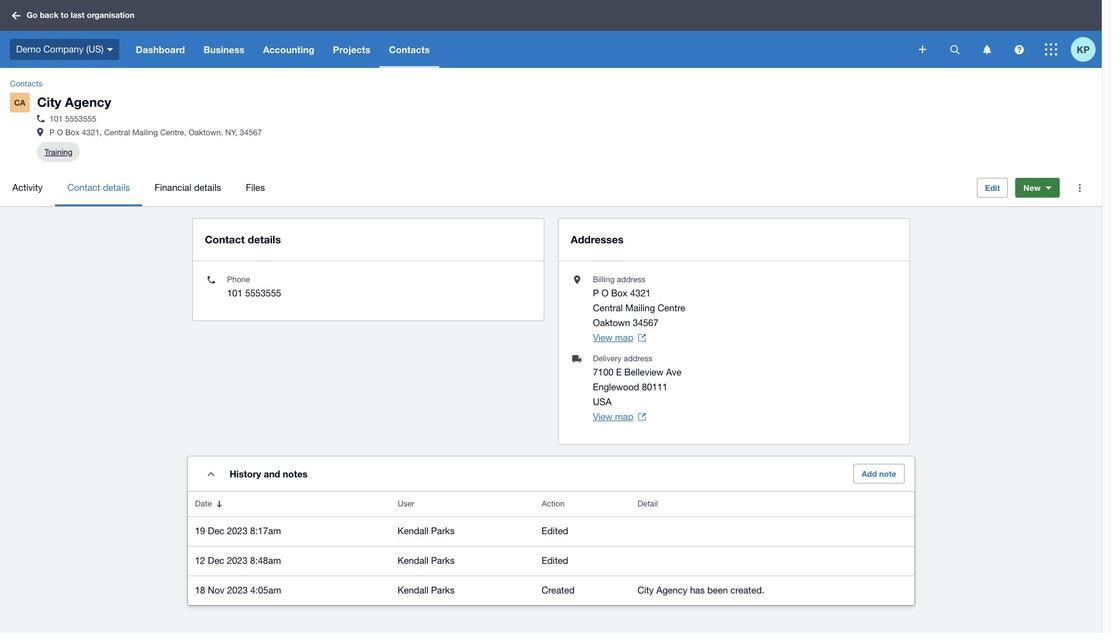 Task type: locate. For each thing, give the bounding box(es) containing it.
1 vertical spatial kendall
[[398, 556, 429, 566]]

map inside billing address p o box 4321 central mailing centre oaktown 34567 view map
[[615, 333, 633, 343]]

edited up 'created' at the bottom of page
[[542, 556, 568, 566]]

18 nov 2023 4:05am
[[195, 585, 281, 596]]

contacts inside dropdown button
[[389, 44, 430, 55]]

p
[[49, 128, 55, 137], [593, 288, 599, 299]]

101 down phone
[[227, 288, 243, 299]]

kendall parks for 4:05am
[[398, 585, 455, 596]]

0 vertical spatial contacts
[[389, 44, 430, 55]]

4321,
[[82, 128, 102, 137]]

contact
[[67, 182, 100, 193], [205, 233, 245, 246]]

p down billing
[[593, 288, 599, 299]]

0 vertical spatial box
[[65, 128, 79, 137]]

2 2023 from the top
[[227, 556, 248, 566]]

billing address image
[[37, 128, 43, 136]]

0 vertical spatial dec
[[208, 526, 224, 536]]

1 horizontal spatial 5553555
[[245, 288, 281, 299]]

contacts for contacts dropdown button
[[389, 44, 430, 55]]

101 right phone number image
[[49, 114, 63, 124]]

mailing
[[132, 128, 158, 137], [625, 303, 655, 313]]

0 horizontal spatial city
[[37, 95, 61, 110]]

phone
[[227, 275, 250, 284]]

1 horizontal spatial central
[[593, 303, 623, 313]]

0 horizontal spatial p
[[49, 128, 55, 137]]

company
[[43, 44, 84, 54]]

box down 101 5553555
[[65, 128, 79, 137]]

address for box
[[617, 275, 646, 284]]

view down the usa
[[593, 412, 612, 422]]

0 vertical spatial contact
[[67, 182, 100, 193]]

0 horizontal spatial 34567
[[240, 128, 262, 137]]

2 vertical spatial 2023
[[227, 585, 248, 596]]

1 vertical spatial 34567
[[633, 318, 659, 328]]

details right financial on the left top of the page
[[194, 182, 221, 193]]

1 edited from the top
[[542, 526, 568, 536]]

demo
[[16, 44, 41, 54]]

1 horizontal spatial 34567
[[633, 318, 659, 328]]

2023 left 8:17am
[[227, 526, 248, 536]]

kendall parks
[[398, 526, 455, 536], [398, 556, 455, 566], [398, 585, 455, 596]]

2 horizontal spatial svg image
[[1014, 45, 1024, 54]]

accounting
[[263, 44, 314, 55]]

2 dec from the top
[[208, 556, 224, 566]]

1 horizontal spatial o
[[601, 288, 609, 299]]

contacts right projects popup button in the left top of the page
[[389, 44, 430, 55]]

kp button
[[1071, 31, 1102, 68]]

0 horizontal spatial 5553555
[[65, 114, 96, 124]]

new button
[[1015, 178, 1060, 198]]

city inside list of history for this document element
[[637, 585, 654, 596]]

0 horizontal spatial 101
[[49, 114, 63, 124]]

projects button
[[324, 31, 380, 68]]

1 vertical spatial edited
[[542, 556, 568, 566]]

1 kendall parks from the top
[[398, 526, 455, 536]]

details left financial on the left top of the page
[[103, 182, 130, 193]]

1 vertical spatial view map link
[[593, 410, 646, 425]]

0 vertical spatial 2023
[[227, 526, 248, 536]]

2 vertical spatial parks
[[431, 585, 455, 596]]

1 parks from the top
[[431, 526, 455, 536]]

city up phone number image
[[37, 95, 61, 110]]

address inside billing address p o box 4321 central mailing centre oaktown 34567 view map
[[617, 275, 646, 284]]

1 horizontal spatial details
[[194, 182, 221, 193]]

organisation
[[87, 10, 134, 20]]

history and notes
[[230, 468, 308, 480]]

dec for 12
[[208, 556, 224, 566]]

1 view map link from the top
[[593, 331, 646, 346]]

34567
[[240, 128, 262, 137], [633, 318, 659, 328]]

activity
[[12, 182, 43, 193]]

box down billing
[[611, 288, 628, 299]]

edited down action
[[542, 526, 568, 536]]

central
[[104, 128, 130, 137], [593, 303, 623, 313]]

0 vertical spatial view
[[593, 333, 612, 343]]

actions menu image
[[1067, 176, 1092, 200]]

3 parks from the top
[[431, 585, 455, 596]]

1 vertical spatial agency
[[656, 585, 687, 596]]

1 vertical spatial 5553555
[[245, 288, 281, 299]]

central right 4321,
[[104, 128, 130, 137]]

view map link down oaktown
[[593, 331, 646, 346]]

agency up 101 5553555
[[65, 95, 111, 110]]

box
[[65, 128, 79, 137], [611, 288, 628, 299]]

agency left the 'has'
[[656, 585, 687, 596]]

mailing down 4321
[[625, 303, 655, 313]]

0 horizontal spatial svg image
[[919, 46, 926, 53]]

view inside delivery address 7100 e belleview ave englewood 80111 usa view map
[[593, 412, 612, 422]]

3 kendall from the top
[[398, 585, 429, 596]]

financial details
[[155, 182, 221, 193]]

2 map from the top
[[615, 412, 633, 422]]

dec
[[208, 526, 224, 536], [208, 556, 224, 566]]

map down englewood
[[615, 412, 633, 422]]

1 horizontal spatial contact details
[[205, 233, 281, 246]]

contacts up ca
[[10, 79, 42, 88]]

0 vertical spatial agency
[[65, 95, 111, 110]]

0 vertical spatial 5553555
[[65, 114, 96, 124]]

0 vertical spatial o
[[57, 128, 63, 137]]

contact inside button
[[67, 182, 100, 193]]

0 horizontal spatial box
[[65, 128, 79, 137]]

2 vertical spatial kendall
[[398, 585, 429, 596]]

user
[[398, 499, 414, 509]]

1 vertical spatial o
[[601, 288, 609, 299]]

2 edited from the top
[[542, 556, 568, 566]]

0 vertical spatial kendall parks
[[398, 526, 455, 536]]

view
[[593, 333, 612, 343], [593, 412, 612, 422]]

1 vertical spatial map
[[615, 412, 633, 422]]

contact details button
[[55, 169, 142, 206]]

contact up phone
[[205, 233, 245, 246]]

1 vertical spatial dec
[[208, 556, 224, 566]]

1 vertical spatial parks
[[431, 556, 455, 566]]

1 vertical spatial 2023
[[227, 556, 248, 566]]

centre
[[658, 303, 685, 313]]

back
[[40, 10, 59, 20]]

has
[[690, 585, 705, 596]]

view down oaktown
[[593, 333, 612, 343]]

0 vertical spatial mailing
[[132, 128, 158, 137]]

7100
[[593, 367, 614, 378]]

1 vertical spatial contacts
[[10, 79, 42, 88]]

101 5553555
[[49, 114, 96, 124]]

dec right 12
[[208, 556, 224, 566]]

2 kendall parks from the top
[[398, 556, 455, 566]]

2 view from the top
[[593, 412, 612, 422]]

view map link for view
[[593, 410, 646, 425]]

1 dec from the top
[[208, 526, 224, 536]]

details for contact details button
[[103, 182, 130, 193]]

mailing inside billing address p o box 4321 central mailing centre oaktown 34567 view map
[[625, 303, 655, 313]]

view inside billing address p o box 4321 central mailing centre oaktown 34567 view map
[[593, 333, 612, 343]]

2023
[[227, 526, 248, 536], [227, 556, 248, 566], [227, 585, 248, 596]]

action
[[542, 499, 565, 509]]

1 vertical spatial view
[[593, 412, 612, 422]]

0 vertical spatial address
[[617, 275, 646, 284]]

centre,
[[160, 128, 186, 137]]

ca
[[14, 98, 25, 108]]

address
[[617, 275, 646, 284], [624, 354, 652, 363]]

0 horizontal spatial contacts
[[10, 79, 42, 88]]

2023 right "nov"
[[227, 585, 248, 596]]

0 vertical spatial contact details
[[67, 182, 130, 193]]

details for the financial details button
[[194, 182, 221, 193]]

2023 for 8:48am
[[227, 556, 248, 566]]

billing
[[593, 275, 615, 284]]

view map link down the usa
[[593, 410, 646, 425]]

o down billing
[[601, 288, 609, 299]]

0 horizontal spatial central
[[104, 128, 130, 137]]

svg image inside go back to last organisation link
[[12, 11, 20, 19]]

0 vertical spatial map
[[615, 333, 633, 343]]

1 horizontal spatial box
[[611, 288, 628, 299]]

edited for 8:48am
[[542, 556, 568, 566]]

1 vertical spatial p
[[593, 288, 599, 299]]

1 horizontal spatial p
[[593, 288, 599, 299]]

1 vertical spatial 101
[[227, 288, 243, 299]]

map down oaktown
[[615, 333, 633, 343]]

detail
[[637, 499, 658, 509]]

101
[[49, 114, 63, 124], [227, 288, 243, 299]]

0 horizontal spatial agency
[[65, 95, 111, 110]]

kendall
[[398, 526, 429, 536], [398, 556, 429, 566], [398, 585, 429, 596]]

1 horizontal spatial agency
[[656, 585, 687, 596]]

add note
[[862, 469, 896, 479]]

details up phone
[[248, 233, 281, 246]]

4321
[[630, 288, 651, 299]]

agency for city agency has been created.
[[656, 585, 687, 596]]

city for city agency
[[37, 95, 61, 110]]

city left the 'has'
[[637, 585, 654, 596]]

1 vertical spatial address
[[624, 354, 652, 363]]

list of history for this document element
[[188, 492, 914, 606]]

2 view map link from the top
[[593, 410, 646, 425]]

1 map from the top
[[615, 333, 633, 343]]

mailing left centre,
[[132, 128, 158, 137]]

address up belleview
[[624, 354, 652, 363]]

1 vertical spatial contact details
[[205, 233, 281, 246]]

1 vertical spatial kendall parks
[[398, 556, 455, 566]]

parks
[[431, 526, 455, 536], [431, 556, 455, 566], [431, 585, 455, 596]]

svg image
[[12, 11, 20, 19], [1045, 43, 1057, 56], [983, 45, 991, 54], [107, 48, 113, 51]]

0 horizontal spatial contact
[[67, 182, 100, 193]]

ave
[[666, 367, 681, 378]]

address inside delivery address 7100 e belleview ave englewood 80111 usa view map
[[624, 354, 652, 363]]

1 vertical spatial city
[[637, 585, 654, 596]]

0 vertical spatial 101
[[49, 114, 63, 124]]

banner
[[0, 0, 1102, 68]]

map
[[615, 333, 633, 343], [615, 412, 633, 422]]

kp
[[1077, 44, 1090, 55]]

1 vertical spatial box
[[611, 288, 628, 299]]

3 2023 from the top
[[227, 585, 248, 596]]

1 horizontal spatial mailing
[[625, 303, 655, 313]]

edited for 8:17am
[[542, 526, 568, 536]]

dec right 19
[[208, 526, 224, 536]]

central inside billing address p o box 4321 central mailing centre oaktown 34567 view map
[[593, 303, 623, 313]]

central up oaktown
[[593, 303, 623, 313]]

menu
[[0, 169, 967, 206]]

details
[[103, 182, 130, 193], [194, 182, 221, 193], [248, 233, 281, 246]]

0 horizontal spatial contact details
[[67, 182, 130, 193]]

contact details up phone
[[205, 233, 281, 246]]

agency
[[65, 95, 111, 110], [656, 585, 687, 596]]

address up 4321
[[617, 275, 646, 284]]

address for belleview
[[624, 354, 652, 363]]

1 2023 from the top
[[227, 526, 248, 536]]

1 view from the top
[[593, 333, 612, 343]]

5553555 up 4321,
[[65, 114, 96, 124]]

1 vertical spatial central
[[593, 303, 623, 313]]

2 vertical spatial kendall parks
[[398, 585, 455, 596]]

p o box 4321, central mailing centre, oaktown, ny, 34567
[[49, 128, 262, 137]]

contact details down training button
[[67, 182, 130, 193]]

1 kendall from the top
[[398, 526, 429, 536]]

o
[[57, 128, 63, 137], [601, 288, 609, 299]]

addresses
[[571, 233, 624, 246]]

agency for city agency
[[65, 95, 111, 110]]

34567 inside billing address p o box 4321 central mailing centre oaktown 34567 view map
[[633, 318, 659, 328]]

0 horizontal spatial details
[[103, 182, 130, 193]]

5553555 down phone
[[245, 288, 281, 299]]

1 horizontal spatial city
[[637, 585, 654, 596]]

0 vertical spatial city
[[37, 95, 61, 110]]

e
[[616, 367, 622, 378]]

0 vertical spatial parks
[[431, 526, 455, 536]]

edited
[[542, 526, 568, 536], [542, 556, 568, 566]]

svg image
[[950, 45, 959, 54], [1014, 45, 1024, 54], [919, 46, 926, 53]]

1 horizontal spatial contact
[[205, 233, 245, 246]]

12
[[195, 556, 205, 566]]

1 vertical spatial mailing
[[625, 303, 655, 313]]

3 kendall parks from the top
[[398, 585, 455, 596]]

created
[[542, 585, 575, 596]]

2023 left 8:48am
[[227, 556, 248, 566]]

0 vertical spatial view map link
[[593, 331, 646, 346]]

city agency
[[37, 95, 111, 110]]

toggle image
[[208, 472, 214, 476]]

34567 right ny,
[[240, 128, 262, 137]]

2 parks from the top
[[431, 556, 455, 566]]

agency inside list of history for this document element
[[656, 585, 687, 596]]

0 vertical spatial edited
[[542, 526, 568, 536]]

city
[[37, 95, 61, 110], [637, 585, 654, 596]]

0 vertical spatial kendall
[[398, 526, 429, 536]]

date
[[195, 499, 212, 509]]

billing address p o box 4321 central mailing centre oaktown 34567 view map
[[593, 275, 685, 343]]

1 horizontal spatial contacts
[[389, 44, 430, 55]]

parks for 18 nov 2023 4:05am
[[431, 585, 455, 596]]

contacts for contacts link
[[10, 79, 42, 88]]

p right billing address icon at the left top
[[49, 128, 55, 137]]

1 horizontal spatial 101
[[227, 288, 243, 299]]

34567 down centre
[[633, 318, 659, 328]]

2 kendall from the top
[[398, 556, 429, 566]]

5553555 inside the phone 101 5553555
[[245, 288, 281, 299]]

o down 101 5553555
[[57, 128, 63, 137]]

contacts button
[[380, 31, 439, 68]]

go back to last organisation link
[[7, 4, 142, 26]]

contact down training button
[[67, 182, 100, 193]]



Task type: vqa. For each thing, say whether or not it's contained in the screenshot.
Kendall Parks associated with 8:17am
yes



Task type: describe. For each thing, give the bounding box(es) containing it.
1 horizontal spatial svg image
[[950, 45, 959, 54]]

history
[[230, 468, 261, 480]]

usa
[[593, 397, 612, 407]]

notes
[[283, 468, 308, 480]]

action button
[[534, 492, 630, 517]]

date button
[[188, 492, 390, 517]]

ny,
[[225, 128, 237, 137]]

oaktown,
[[189, 128, 223, 137]]

parks for 12 dec 2023 8:48am
[[431, 556, 455, 566]]

note
[[879, 469, 896, 479]]

created.
[[731, 585, 764, 596]]

go back to last organisation
[[27, 10, 134, 20]]

and
[[264, 468, 280, 480]]

go
[[27, 10, 38, 20]]

oaktown
[[593, 318, 630, 328]]

19 dec 2023 8:17am
[[195, 526, 281, 536]]

box inside billing address p o box 4321 central mailing centre oaktown 34567 view map
[[611, 288, 628, 299]]

to
[[61, 10, 69, 20]]

19
[[195, 526, 205, 536]]

contacts link
[[5, 78, 47, 90]]

menu containing activity
[[0, 169, 967, 206]]

add note button
[[854, 464, 904, 484]]

files
[[246, 182, 265, 193]]

(us)
[[86, 44, 104, 54]]

0 vertical spatial p
[[49, 128, 55, 137]]

4:05am
[[250, 585, 281, 596]]

demo company (us)
[[16, 44, 104, 54]]

phone number image
[[37, 115, 44, 122]]

phone 101 5553555
[[227, 275, 281, 299]]

0 horizontal spatial mailing
[[132, 128, 158, 137]]

0 vertical spatial 34567
[[240, 128, 262, 137]]

detail button
[[630, 492, 914, 517]]

parks for 19 dec 2023 8:17am
[[431, 526, 455, 536]]

projects
[[333, 44, 370, 55]]

svg image inside demo company (us) popup button
[[107, 48, 113, 51]]

kendall for 12 dec 2023 8:48am
[[398, 556, 429, 566]]

city agency has been created.
[[637, 585, 764, 596]]

dec for 19
[[208, 526, 224, 536]]

last
[[71, 10, 85, 20]]

user button
[[390, 492, 534, 517]]

englewood
[[593, 382, 639, 392]]

activity button
[[0, 169, 55, 206]]

kendall parks for 8:48am
[[398, 556, 455, 566]]

banner containing kp
[[0, 0, 1102, 68]]

business button
[[194, 31, 254, 68]]

kendall for 19 dec 2023 8:17am
[[398, 526, 429, 536]]

files button
[[233, 169, 277, 206]]

80111
[[642, 382, 668, 392]]

edit
[[985, 183, 1000, 193]]

delivery
[[593, 354, 621, 363]]

2023 for 8:17am
[[227, 526, 248, 536]]

business
[[204, 44, 244, 55]]

add
[[862, 469, 877, 479]]

0 horizontal spatial o
[[57, 128, 63, 137]]

kendall parks for 8:17am
[[398, 526, 455, 536]]

p inside billing address p o box 4321 central mailing centre oaktown 34567 view map
[[593, 288, 599, 299]]

0 vertical spatial central
[[104, 128, 130, 137]]

city for city agency has been created.
[[637, 585, 654, 596]]

nov
[[208, 585, 224, 596]]

been
[[707, 585, 728, 596]]

2 horizontal spatial details
[[248, 233, 281, 246]]

8:48am
[[250, 556, 281, 566]]

toggle button
[[199, 462, 223, 486]]

accounting button
[[254, 31, 324, 68]]

belleview
[[624, 367, 663, 378]]

financial details button
[[142, 169, 233, 206]]

12 dec 2023 8:48am
[[195, 556, 281, 566]]

dashboard
[[136, 44, 185, 55]]

8:17am
[[250, 526, 281, 536]]

o inside billing address p o box 4321 central mailing centre oaktown 34567 view map
[[601, 288, 609, 299]]

edit button
[[977, 178, 1008, 198]]

1 vertical spatial contact
[[205, 233, 245, 246]]

new
[[1024, 183, 1041, 193]]

101 inside the phone 101 5553555
[[227, 288, 243, 299]]

18
[[195, 585, 205, 596]]

kendall for 18 nov 2023 4:05am
[[398, 585, 429, 596]]

training
[[44, 147, 72, 157]]

delivery address 7100 e belleview ave englewood 80111 usa view map
[[593, 354, 681, 422]]

2023 for 4:05am
[[227, 585, 248, 596]]

view map link for oaktown
[[593, 331, 646, 346]]

training button
[[44, 142, 72, 162]]

dashboard link
[[127, 31, 194, 68]]

map inside delivery address 7100 e belleview ave englewood 80111 usa view map
[[615, 412, 633, 422]]

contact details inside button
[[67, 182, 130, 193]]

financial
[[155, 182, 191, 193]]

demo company (us) button
[[0, 31, 127, 68]]



